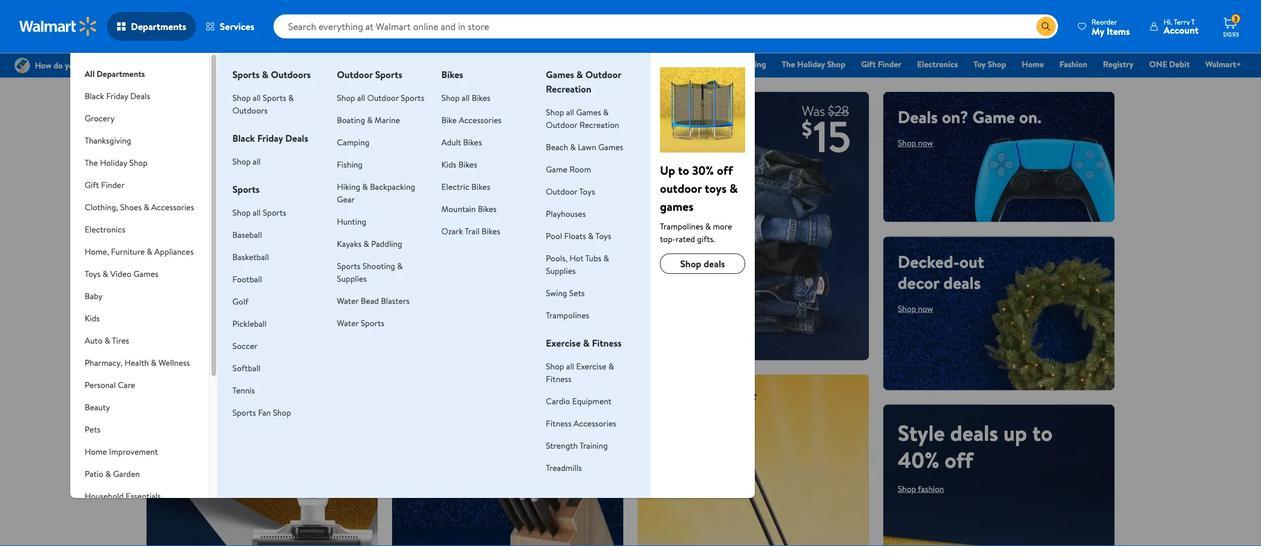 Task type: describe. For each thing, give the bounding box(es) containing it.
home for home deals are served
[[407, 388, 451, 411]]

gift finder for gift finder 'link'
[[862, 58, 902, 70]]

ozark
[[442, 225, 463, 237]]

Search search field
[[274, 14, 1059, 38]]

deals inside decked-out decor deals
[[944, 271, 981, 294]]

thanksgiving link
[[713, 58, 772, 71]]

grocery button
[[70, 107, 209, 129]]

swing sets link
[[546, 287, 585, 299]]

pools,
[[546, 252, 568, 264]]

shop all bikes link
[[442, 92, 491, 103]]

& inside shop all exercise & fitness
[[609, 360, 614, 372]]

electronics for electronics dropdown button
[[85, 223, 125, 235]]

black friday deals for black friday deals link
[[546, 58, 613, 70]]

savings
[[161, 126, 214, 150]]

personal care button
[[70, 374, 209, 396]]

deals for home deals up to 30% off
[[223, 273, 271, 303]]

sports inside shop all sports & outdoors
[[263, 92, 286, 103]]

playhouses link
[[546, 208, 586, 219]]

game room link
[[546, 163, 591, 175]]

sports up basketball
[[263, 206, 286, 218]]

now for home deals up to 30% off
[[181, 365, 196, 377]]

sports left "fan"
[[233, 406, 256, 418]]

sports shooting & supplies
[[337, 260, 403, 284]]

& left marine
[[367, 114, 373, 126]]

& left lawn
[[571, 141, 576, 153]]

playhouses
[[546, 208, 586, 219]]

fishing link
[[337, 158, 363, 170]]

beach & lawn games link
[[546, 141, 624, 153]]

trampolines inside up to 30% off outdoor toys & games trampolines & more top-rated gifts.
[[660, 220, 704, 232]]

deals left on?
[[898, 105, 939, 129]]

sports up shop all outdoor sports link
[[375, 68, 403, 81]]

hiking & backpacking gear
[[337, 181, 415, 205]]

shop fashion link
[[898, 483, 945, 495]]

outdoor up shop all outdoor sports link
[[337, 68, 373, 81]]

gift finder link
[[856, 58, 907, 71]]

softball link
[[233, 362, 261, 374]]

shop inside toy shop link
[[988, 58, 1007, 70]]

served
[[523, 388, 572, 411]]

& up shop all sports & outdoors "link"
[[262, 68, 269, 81]]

decked-
[[898, 250, 960, 273]]

bikes up "bike accessories" 'link'
[[472, 92, 491, 103]]

fashion
[[918, 483, 945, 495]]

bikes up mountain bikes
[[472, 181, 491, 192]]

water sports link
[[337, 317, 385, 329]]

all departments
[[85, 68, 145, 79]]

more
[[713, 220, 733, 232]]

& inside pharmacy, health & wellness dropdown button
[[151, 357, 157, 368]]

football
[[233, 273, 262, 285]]

shop inside 'shop deals' link
[[681, 257, 702, 270]]

holiday for the holiday shop dropdown button on the top left of the page
[[100, 157, 127, 168]]

sports up shop all sports & outdoors "link"
[[233, 68, 260, 81]]

improvement
[[109, 446, 158, 457]]

soccer link
[[233, 340, 258, 352]]

& inside home, furniture & appliances dropdown button
[[147, 245, 152, 257]]

baby
[[85, 290, 103, 302]]

reorder my items
[[1092, 17, 1131, 38]]

wellness
[[159, 357, 190, 368]]

off inside style deals up to 40% off
[[945, 445, 974, 475]]

softball
[[233, 362, 261, 374]]

now for up to 40% off sports gear
[[673, 441, 688, 453]]

shop all
[[233, 155, 261, 167]]

toys & video games
[[85, 268, 158, 279]]

gift for gift finder dropdown button
[[85, 179, 99, 190]]

t
[[1192, 17, 1196, 27]]

& inside sports shooting & supplies
[[397, 260, 403, 272]]

deals for shop deals
[[704, 257, 725, 270]]

debit
[[1170, 58, 1191, 70]]

all for games & outdoor recreation
[[566, 106, 574, 118]]

one debit link
[[1145, 58, 1196, 71]]

fashion link
[[1055, 58, 1093, 71]]

golf link
[[233, 295, 249, 307]]

walmart image
[[19, 17, 97, 36]]

finder for gift finder dropdown button
[[101, 179, 125, 190]]

friday for black friday deals dropdown button
[[106, 90, 128, 102]]

boating & marine link
[[337, 114, 400, 126]]

electric bikes link
[[442, 181, 491, 192]]

deals inside dropdown button
[[130, 90, 150, 102]]

games inside dropdown button
[[134, 268, 158, 279]]

deals down huge
[[285, 132, 308, 145]]

patio & garden
[[85, 468, 140, 479]]

adult
[[442, 136, 461, 148]]

shop now for decked-out decor deals
[[898, 303, 934, 314]]

& up shop all exercise & fitness
[[583, 336, 590, 350]]

all for exercise & fitness
[[566, 360, 574, 372]]

the for the holiday shop link
[[782, 58, 796, 70]]

outdoor up playhouses link
[[546, 185, 578, 197]]

departments inside departments popup button
[[131, 20, 186, 33]]

treadmills
[[546, 462, 582, 473]]

bikes up the shop all bikes link
[[442, 68, 464, 81]]

mountain bikes
[[442, 203, 497, 215]]

& inside shop all sports & outdoors
[[288, 92, 294, 103]]

water sports
[[337, 317, 385, 329]]

high
[[161, 105, 197, 129]]

pharmacy, health & wellness
[[85, 357, 190, 368]]

1 vertical spatial trampolines
[[546, 309, 590, 321]]

cardio equipment link
[[546, 395, 612, 407]]

shop now link for decked-out decor deals
[[898, 303, 934, 314]]

to inside home deals up to 30% off
[[190, 300, 210, 330]]

shop all bikes
[[442, 92, 491, 103]]

exercise & fitness
[[546, 336, 622, 350]]

grocery for grocery
[[85, 112, 115, 124]]

pharmacy, health & wellness button
[[70, 352, 209, 374]]

games inside games & outdoor recreation
[[546, 68, 575, 81]]

thanksgiving for 'thanksgiving' link
[[719, 58, 767, 70]]

the holiday shop for the holiday shop dropdown button on the top left of the page
[[85, 157, 148, 168]]

the holiday shop link
[[777, 58, 851, 71]]

grocery for grocery & essentials
[[628, 58, 658, 70]]

friday for black friday deals link
[[568, 58, 591, 70]]

account
[[1164, 23, 1199, 37]]

on.
[[1020, 105, 1042, 129]]

home,
[[85, 245, 109, 257]]

& inside auto & tires "dropdown button"
[[105, 334, 110, 346]]

top-
[[660, 233, 676, 245]]

pets button
[[70, 418, 209, 440]]

water for water sports
[[337, 317, 359, 329]]

shoes
[[120, 201, 142, 213]]

trail
[[465, 225, 480, 237]]

sports & outdoors image
[[660, 67, 746, 153]]

gifts,
[[237, 105, 276, 129]]

1 horizontal spatial black
[[233, 132, 255, 145]]

hi, terry t account
[[1164, 17, 1199, 37]]

shop now link for deals on? game on.
[[898, 137, 934, 149]]

& right kayaks on the left
[[364, 238, 369, 249]]

hiking
[[337, 181, 360, 192]]

marine
[[375, 114, 400, 126]]

tubs
[[586, 252, 602, 264]]

household
[[85, 490, 124, 502]]

bikes right adult
[[463, 136, 482, 148]]

golf
[[233, 295, 249, 307]]

thanksgiving for "thanksgiving" dropdown button
[[85, 134, 131, 146]]

search icon image
[[1042, 22, 1051, 31]]

fashion
[[1060, 58, 1088, 70]]

accessories for bike accessories
[[459, 114, 502, 126]]

holiday for the holiday shop link
[[798, 58, 825, 70]]

home, furniture & appliances button
[[70, 240, 209, 263]]

household essentials button
[[70, 485, 209, 507]]

shop now link for up to 40% off sports gear
[[653, 441, 688, 453]]

gift finder button
[[70, 174, 209, 196]]

shop inside the holiday shop dropdown button
[[129, 157, 148, 168]]

patio
[[85, 468, 103, 479]]

bikes right trail
[[482, 225, 501, 237]]

treadmills link
[[546, 462, 582, 473]]

0 vertical spatial outdoors
[[271, 68, 311, 81]]

bead
[[361, 295, 379, 306]]

pharmacy,
[[85, 357, 123, 368]]

strength training link
[[546, 440, 608, 451]]

accessories for fitness accessories
[[574, 417, 617, 429]]

lawn
[[578, 141, 597, 153]]

electric bikes
[[442, 181, 491, 192]]

off inside home deals up to 30% off
[[161, 327, 190, 357]]

40% inside up to 40% off sports gear
[[698, 388, 730, 411]]

auto & tires
[[85, 334, 129, 346]]

all for bikes
[[462, 92, 470, 103]]

outdoor toys
[[546, 185, 595, 197]]

sports up shop all sports link
[[233, 183, 260, 196]]

swing sets
[[546, 287, 585, 299]]



Task type: locate. For each thing, give the bounding box(es) containing it.
& down the search search box
[[660, 58, 665, 70]]

water left bead
[[337, 295, 359, 306]]

toys down room
[[580, 185, 595, 197]]

all up boating & marine link on the left
[[357, 92, 365, 103]]

0 vertical spatial gift finder
[[862, 58, 902, 70]]

0 vertical spatial essentials
[[667, 58, 703, 70]]

& left 'tires'
[[105, 334, 110, 346]]

all down exercise & fitness at the bottom of page
[[566, 360, 574, 372]]

all up "bike accessories" 'link'
[[462, 92, 470, 103]]

deals for home deals are served
[[455, 388, 492, 411]]

sports down kayaks on the left
[[337, 260, 361, 272]]

essentials down patio & garden dropdown button
[[126, 490, 161, 502]]

1 vertical spatial 40%
[[898, 445, 940, 475]]

now for decked-out decor deals
[[919, 303, 934, 314]]

0 horizontal spatial up
[[161, 300, 185, 330]]

all for outdoor sports
[[357, 92, 365, 103]]

cardio
[[546, 395, 570, 407]]

0 vertical spatial up
[[660, 162, 676, 178]]

kids button
[[70, 307, 209, 329]]

black friday deals up "shop all games & outdoor recreation"
[[546, 58, 613, 70]]

outdoor up marine
[[367, 92, 399, 103]]

bikes up electric bikes "link" at the left top of page
[[459, 158, 477, 170]]

all up gifts,
[[253, 92, 261, 103]]

thanksgiving inside dropdown button
[[85, 134, 131, 146]]

gift inside dropdown button
[[85, 179, 99, 190]]

grocery down the search search box
[[628, 58, 658, 70]]

recreation down black friday deals link
[[546, 82, 592, 96]]

clothing,
[[85, 201, 118, 213]]

adult bikes link
[[442, 136, 482, 148]]

& right shooting
[[397, 260, 403, 272]]

0 vertical spatial up
[[161, 300, 185, 330]]

outdoor inside games & outdoor recreation
[[586, 68, 622, 81]]

the up clothing,
[[85, 157, 98, 168]]

all inside "shop all games & outdoor recreation"
[[566, 106, 574, 118]]

up for home deals up to 30% off
[[161, 300, 185, 330]]

kids
[[442, 158, 457, 170], [85, 312, 100, 324]]

gift finder inside 'link'
[[862, 58, 902, 70]]

games right lawn
[[599, 141, 624, 153]]

30% inside home deals up to 30% off
[[215, 300, 255, 330]]

off inside up to 40% off sports gear
[[734, 388, 756, 411]]

sports down sports & outdoors
[[263, 92, 286, 103]]

fitness down cardio
[[546, 417, 572, 429]]

now down sports
[[673, 441, 688, 453]]

black friday deals button
[[70, 85, 209, 107]]

up for sports
[[653, 388, 674, 411]]

up
[[660, 162, 676, 178], [653, 388, 674, 411]]

home inside dropdown button
[[85, 446, 107, 457]]

friday
[[568, 58, 591, 70], [106, 90, 128, 102], [257, 132, 283, 145]]

supplies inside sports shooting & supplies
[[337, 272, 367, 284]]

mountain bikes link
[[442, 203, 497, 215]]

outdoors
[[271, 68, 311, 81], [233, 104, 268, 116]]

deals right the decor
[[944, 271, 981, 294]]

1 horizontal spatial game
[[973, 105, 1016, 129]]

camping link
[[337, 136, 370, 148]]

games up "shop all games & outdoor recreation"
[[546, 68, 575, 81]]

outdoor
[[660, 180, 702, 196]]

1 vertical spatial kids
[[85, 312, 100, 324]]

1 horizontal spatial grocery
[[628, 58, 658, 70]]

games down games & outdoor recreation
[[577, 106, 601, 118]]

deals
[[593, 58, 613, 70], [130, 90, 150, 102], [898, 105, 939, 129], [285, 132, 308, 145]]

all down games & outdoor recreation
[[566, 106, 574, 118]]

& right tubs
[[604, 252, 609, 264]]

1 vertical spatial up
[[653, 388, 674, 411]]

1 horizontal spatial outdoors
[[271, 68, 311, 81]]

1 vertical spatial gift
[[85, 179, 99, 190]]

& inside patio & garden dropdown button
[[105, 468, 111, 479]]

trampolines up rated
[[660, 220, 704, 232]]

bikes up trail
[[478, 203, 497, 215]]

deals up grocery 'dropdown button'
[[130, 90, 150, 102]]

0 vertical spatial the holiday shop
[[782, 58, 846, 70]]

football link
[[233, 273, 262, 285]]

1 vertical spatial departments
[[97, 68, 145, 79]]

essentials inside dropdown button
[[126, 490, 161, 502]]

departments
[[131, 20, 186, 33], [97, 68, 145, 79]]

30% inside up to 30% off outdoor toys & games trampolines & more top-rated gifts.
[[693, 162, 714, 178]]

& inside grocery & essentials link
[[660, 58, 665, 70]]

up inside home deals up to 30% off
[[161, 300, 185, 330]]

all inside shop all sports & outdoors
[[253, 92, 261, 103]]

1 vertical spatial outdoors
[[233, 104, 268, 116]]

toys up baby in the left of the page
[[85, 268, 101, 279]]

huge
[[280, 105, 316, 129]]

home inside home deals up to 30% off
[[161, 273, 218, 303]]

outdoor
[[337, 68, 373, 81], [586, 68, 622, 81], [367, 92, 399, 103], [546, 119, 578, 130], [546, 185, 578, 197]]

0 vertical spatial black friday deals
[[546, 58, 613, 70]]

shop now for deals on? game on.
[[898, 137, 934, 149]]

departments button
[[107, 12, 196, 41]]

0 vertical spatial black
[[546, 58, 566, 70]]

reorder
[[1092, 17, 1118, 27]]

0 horizontal spatial holiday
[[100, 157, 127, 168]]

paddling
[[371, 238, 402, 249]]

exercise down trampolines link
[[546, 336, 581, 350]]

holiday
[[798, 58, 825, 70], [100, 157, 127, 168]]

1 horizontal spatial kids
[[442, 158, 457, 170]]

sports down water bead blasters link
[[361, 317, 385, 329]]

to inside up to 40% off sports gear
[[678, 388, 694, 411]]

& down games & outdoor recreation
[[603, 106, 609, 118]]

0 vertical spatial exercise
[[546, 336, 581, 350]]

up inside up to 30% off outdoor toys & games trampolines & more top-rated gifts.
[[660, 162, 676, 178]]

water down water bead blasters
[[337, 317, 359, 329]]

0 vertical spatial trampolines
[[660, 220, 704, 232]]

home for home improvement
[[85, 446, 107, 457]]

friday up "shop all games & outdoor recreation"
[[568, 58, 591, 70]]

home improvement button
[[70, 440, 209, 463]]

the inside dropdown button
[[85, 157, 98, 168]]

& right hiking
[[362, 181, 368, 192]]

2 vertical spatial black friday deals
[[233, 132, 308, 145]]

& right health at the left of page
[[151, 357, 157, 368]]

the holiday shop
[[782, 58, 846, 70], [85, 157, 148, 168]]

all inside shop all exercise & fitness
[[566, 360, 574, 372]]

recreation inside "shop all games & outdoor recreation"
[[580, 119, 620, 130]]

trampolines down swing sets
[[546, 309, 590, 321]]

gift finder left electronics link
[[862, 58, 902, 70]]

ozark trail bikes
[[442, 225, 501, 237]]

game down the beach
[[546, 163, 568, 175]]

kayaks
[[337, 238, 362, 249]]

up inside up to 40% off sports gear
[[653, 388, 674, 411]]

Walmart Site-Wide search field
[[274, 14, 1059, 38]]

0 horizontal spatial 40%
[[698, 388, 730, 411]]

grocery down all
[[85, 112, 115, 124]]

thanksgiving button
[[70, 129, 209, 151]]

1 vertical spatial water
[[337, 317, 359, 329]]

1 horizontal spatial black friday deals
[[233, 132, 308, 145]]

fitness up shop all exercise & fitness
[[592, 336, 622, 350]]

the holiday shop inside dropdown button
[[85, 157, 148, 168]]

water bead blasters
[[337, 295, 410, 306]]

black friday deals inside dropdown button
[[85, 90, 150, 102]]

& inside toys & video games dropdown button
[[103, 268, 108, 279]]

the
[[782, 58, 796, 70], [85, 157, 98, 168]]

off
[[717, 162, 733, 178], [161, 327, 190, 357], [734, 388, 756, 411], [945, 445, 974, 475]]

services button
[[196, 12, 264, 41]]

0 vertical spatial 40%
[[698, 388, 730, 411]]

departments inside all departments 'link'
[[97, 68, 145, 79]]

fan
[[258, 406, 271, 418]]

electronics down clothing,
[[85, 223, 125, 235]]

1 vertical spatial finder
[[101, 179, 125, 190]]

shop inside "shop all games & outdoor recreation"
[[546, 106, 564, 118]]

2 horizontal spatial black friday deals
[[546, 58, 613, 70]]

walmart+ link
[[1201, 58, 1247, 71]]

games down home, furniture & appliances dropdown button
[[134, 268, 158, 279]]

0 horizontal spatial accessories
[[151, 201, 194, 213]]

clothing, shoes & accessories button
[[70, 196, 209, 218]]

deals down the gifts.
[[704, 257, 725, 270]]

0 vertical spatial friday
[[568, 58, 591, 70]]

supplies inside pools, hot tubs & supplies
[[546, 265, 576, 276]]

& right shoes
[[144, 201, 149, 213]]

bikes
[[442, 68, 464, 81], [472, 92, 491, 103], [463, 136, 482, 148], [459, 158, 477, 170], [472, 181, 491, 192], [478, 203, 497, 215], [482, 225, 501, 237]]

1 vertical spatial fitness
[[546, 373, 572, 385]]

1 water from the top
[[337, 295, 359, 306]]

games inside "shop all games & outdoor recreation"
[[577, 106, 601, 118]]

& right floats
[[588, 230, 594, 242]]

now for deals on? game on.
[[919, 137, 934, 149]]

deals down basketball
[[223, 273, 271, 303]]

grocery & essentials
[[628, 58, 703, 70]]

up inside style deals up to 40% off
[[1004, 418, 1028, 448]]

gift up clothing,
[[85, 179, 99, 190]]

0 vertical spatial grocery
[[628, 58, 658, 70]]

2 horizontal spatial accessories
[[574, 417, 617, 429]]

& down exercise & fitness at the bottom of page
[[609, 360, 614, 372]]

accessories up "training"
[[574, 417, 617, 429]]

swing
[[546, 287, 568, 299]]

game left on. on the right top of the page
[[973, 105, 1016, 129]]

2 vertical spatial fitness
[[546, 417, 572, 429]]

black for black friday deals dropdown button
[[85, 90, 104, 102]]

walmart+
[[1206, 58, 1242, 70]]

0 vertical spatial finder
[[878, 58, 902, 70]]

to inside up to 30% off outdoor toys & games trampolines & more top-rated gifts.
[[678, 162, 690, 178]]

personal
[[85, 379, 116, 391]]

pools, hot tubs & supplies link
[[546, 252, 609, 276]]

shop inside shop all exercise & fitness
[[546, 360, 564, 372]]

gift finder inside dropdown button
[[85, 179, 125, 190]]

30%
[[693, 162, 714, 178], [215, 300, 255, 330]]

black inside dropdown button
[[85, 90, 104, 102]]

camping
[[337, 136, 370, 148]]

appliances
[[154, 245, 194, 257]]

& up "shop all games & outdoor recreation"
[[577, 68, 583, 81]]

1 vertical spatial recreation
[[580, 119, 620, 130]]

1 vertical spatial essentials
[[126, 490, 161, 502]]

toys up tubs
[[596, 230, 612, 242]]

gift inside 'link'
[[862, 58, 876, 70]]

friday down gifts,
[[257, 132, 283, 145]]

0 horizontal spatial essentials
[[126, 490, 161, 502]]

1 horizontal spatial gift finder
[[862, 58, 902, 70]]

sports inside sports shooting & supplies
[[337, 260, 361, 272]]

0 vertical spatial accessories
[[459, 114, 502, 126]]

& inside "shop all games & outdoor recreation"
[[603, 106, 609, 118]]

up up outdoor
[[660, 162, 676, 178]]

0 vertical spatial electronics
[[918, 58, 958, 70]]

departments up all departments 'link'
[[131, 20, 186, 33]]

electronics for electronics link
[[918, 58, 958, 70]]

0 horizontal spatial the holiday shop
[[85, 157, 148, 168]]

game
[[973, 105, 1016, 129], [546, 163, 568, 175]]

up for outdoor
[[660, 162, 676, 178]]

deals inside 'shop deals' link
[[704, 257, 725, 270]]

pools, hot tubs & supplies
[[546, 252, 609, 276]]

gear
[[702, 409, 735, 432]]

all for sports
[[253, 206, 261, 218]]

1 vertical spatial the
[[85, 157, 98, 168]]

1 horizontal spatial the holiday shop
[[782, 58, 846, 70]]

shop now for up to 40% off sports gear
[[653, 441, 688, 453]]

up for style deals up to 40% off
[[1004, 418, 1028, 448]]

1 horizontal spatial toys
[[580, 185, 595, 197]]

game room
[[546, 163, 591, 175]]

patio & garden button
[[70, 463, 209, 485]]

friday down 'all departments'
[[106, 90, 128, 102]]

now right health at the left of page
[[181, 365, 196, 377]]

shop all link
[[233, 155, 261, 167]]

kids bikes
[[442, 158, 477, 170]]

shop fashion
[[898, 483, 945, 495]]

pool floats & toys link
[[546, 230, 612, 242]]

1 horizontal spatial accessories
[[459, 114, 502, 126]]

gear
[[337, 193, 355, 205]]

home for home deals up to 30% off
[[161, 273, 218, 303]]

1 horizontal spatial essentials
[[667, 58, 703, 70]]

1 horizontal spatial finder
[[878, 58, 902, 70]]

0 horizontal spatial black
[[85, 90, 104, 102]]

40% inside style deals up to 40% off
[[898, 445, 940, 475]]

outdoor inside "shop all games & outdoor recreation"
[[546, 119, 578, 130]]

black for black friday deals link
[[546, 58, 566, 70]]

fitness up cardio
[[546, 373, 572, 385]]

up
[[161, 300, 185, 330], [1004, 418, 1028, 448]]

water bead blasters link
[[337, 295, 410, 306]]

& inside hiking & backpacking gear
[[362, 181, 368, 192]]

& inside games & outdoor recreation
[[577, 68, 583, 81]]

shop inside shop all sports & outdoors
[[233, 92, 251, 103]]

bike accessories link
[[442, 114, 502, 126]]

tennis
[[233, 384, 255, 396]]

1 horizontal spatial thanksgiving
[[719, 58, 767, 70]]

1 vertical spatial game
[[546, 163, 568, 175]]

finder inside 'link'
[[878, 58, 902, 70]]

& right the toys
[[730, 180, 738, 196]]

save
[[407, 261, 484, 315]]

beach & lawn games
[[546, 141, 624, 153]]

2 vertical spatial friday
[[257, 132, 283, 145]]

terry
[[1175, 17, 1191, 27]]

outdoors inside shop all sports & outdoors
[[233, 104, 268, 116]]

2 horizontal spatial toys
[[596, 230, 612, 242]]

kids inside dropdown button
[[85, 312, 100, 324]]

supplies up bead
[[337, 272, 367, 284]]

deals up "shop all games & outdoor recreation"
[[593, 58, 613, 70]]

rated
[[676, 233, 695, 245]]

all down high tech gifts, huge savings
[[253, 155, 261, 167]]

exercise down exercise & fitness at the bottom of page
[[577, 360, 607, 372]]

0 horizontal spatial black friday deals
[[85, 90, 150, 102]]

0 horizontal spatial finder
[[101, 179, 125, 190]]

0 horizontal spatial 30%
[[215, 300, 255, 330]]

gift right the holiday shop link
[[862, 58, 876, 70]]

essentials down "walmart site-wide" search field
[[667, 58, 703, 70]]

gift for gift finder 'link'
[[862, 58, 876, 70]]

all up baseball "link"
[[253, 206, 261, 218]]

toy shop link
[[969, 58, 1012, 71]]

& inside clothing, shoes & accessories dropdown button
[[144, 201, 149, 213]]

1 vertical spatial exercise
[[577, 360, 607, 372]]

0 horizontal spatial trampolines
[[546, 309, 590, 321]]

ozark trail bikes link
[[442, 225, 501, 237]]

now down the decor
[[919, 303, 934, 314]]

recreation inside games & outdoor recreation
[[546, 82, 592, 96]]

0 vertical spatial game
[[973, 105, 1016, 129]]

pickleball link
[[233, 318, 267, 329]]

shop now link for home deals up to 30% off
[[161, 365, 196, 377]]

black friday deals down 'all departments'
[[85, 90, 150, 102]]

1 vertical spatial black
[[85, 90, 104, 102]]

black friday deals down gifts,
[[233, 132, 308, 145]]

2 horizontal spatial friday
[[568, 58, 591, 70]]

& right patio
[[105, 468, 111, 479]]

accessories inside dropdown button
[[151, 201, 194, 213]]

1 horizontal spatial 40%
[[898, 445, 940, 475]]

1 vertical spatial black friday deals
[[85, 90, 150, 102]]

finder up clothing,
[[101, 179, 125, 190]]

0 horizontal spatial thanksgiving
[[85, 134, 131, 146]]

style deals up to 40% off
[[898, 418, 1053, 475]]

room
[[570, 163, 591, 175]]

fitness accessories
[[546, 417, 617, 429]]

0 horizontal spatial game
[[546, 163, 568, 175]]

recreation up lawn
[[580, 119, 620, 130]]

1 horizontal spatial 30%
[[693, 162, 714, 178]]

1 horizontal spatial supplies
[[546, 265, 576, 276]]

2 vertical spatial toys
[[85, 268, 101, 279]]

essentials
[[667, 58, 703, 70], [126, 490, 161, 502]]

0 horizontal spatial gift finder
[[85, 179, 125, 190]]

to inside style deals up to 40% off
[[1033, 418, 1053, 448]]

sports down outdoor sports in the left top of the page
[[401, 92, 425, 103]]

finder inside dropdown button
[[101, 179, 125, 190]]

decked-out decor deals
[[898, 250, 985, 294]]

2 vertical spatial black
[[233, 132, 255, 145]]

0 vertical spatial 30%
[[693, 162, 714, 178]]

& up the gifts.
[[706, 220, 711, 232]]

0 horizontal spatial the
[[85, 157, 98, 168]]

now down deals on? game on.
[[919, 137, 934, 149]]

0 vertical spatial the
[[782, 58, 796, 70]]

high tech gifts, huge savings
[[161, 105, 316, 150]]

electronics button
[[70, 218, 209, 240]]

sports fan shop link
[[233, 406, 291, 418]]

outdoor sports
[[337, 68, 403, 81]]

1 vertical spatial toys
[[596, 230, 612, 242]]

trampolines link
[[546, 309, 590, 321]]

0 horizontal spatial grocery
[[85, 112, 115, 124]]

up left gear
[[653, 388, 674, 411]]

0 vertical spatial toys
[[580, 185, 595, 197]]

& right furniture
[[147, 245, 152, 257]]

games
[[660, 198, 694, 215]]

furniture
[[111, 245, 145, 257]]

electronics left toy
[[918, 58, 958, 70]]

& inside pools, hot tubs & supplies
[[604, 252, 609, 264]]

black friday deals for black friday deals dropdown button
[[85, 90, 150, 102]]

0 horizontal spatial electronics
[[85, 223, 125, 235]]

& up huge
[[288, 92, 294, 103]]

supplies down pools,
[[546, 265, 576, 276]]

0 horizontal spatial outdoors
[[233, 104, 268, 116]]

2 vertical spatial accessories
[[574, 417, 617, 429]]

the for the holiday shop dropdown button on the top left of the page
[[85, 157, 98, 168]]

training
[[580, 440, 608, 451]]

the holiday shop for the holiday shop link
[[782, 58, 846, 70]]

supplies
[[546, 265, 576, 276], [337, 272, 367, 284]]

0 vertical spatial recreation
[[546, 82, 592, 96]]

1 vertical spatial 30%
[[215, 300, 255, 330]]

gift finder up clothing,
[[85, 179, 125, 190]]

1 vertical spatial grocery
[[85, 112, 115, 124]]

1 vertical spatial electronics
[[85, 223, 125, 235]]

outdoor up the beach
[[546, 119, 578, 130]]

adult bikes
[[442, 136, 482, 148]]

shop all sports link
[[233, 206, 286, 218]]

& left video
[[103, 268, 108, 279]]

1 horizontal spatial friday
[[257, 132, 283, 145]]

0 horizontal spatial gift
[[85, 179, 99, 190]]

0 vertical spatial thanksgiving
[[719, 58, 767, 70]]

grocery inside 'dropdown button'
[[85, 112, 115, 124]]

electronics link
[[912, 58, 964, 71]]

deals inside style deals up to 40% off
[[951, 418, 999, 448]]

home for home
[[1022, 58, 1045, 70]]

garden
[[113, 468, 140, 479]]

accessories down gift finder dropdown button
[[151, 201, 194, 213]]

0 vertical spatial water
[[337, 295, 359, 306]]

deals inside home deals up to 30% off
[[223, 273, 271, 303]]

exercise inside shop all exercise & fitness
[[577, 360, 607, 372]]

holiday inside dropdown button
[[100, 157, 127, 168]]

0 horizontal spatial toys
[[85, 268, 101, 279]]

0 vertical spatial departments
[[131, 20, 186, 33]]

kids for kids
[[85, 312, 100, 324]]

0 horizontal spatial supplies
[[337, 272, 367, 284]]

sports
[[653, 409, 698, 432]]

baseball
[[233, 229, 262, 240]]

deals for style deals up to 40% off
[[951, 418, 999, 448]]

1 vertical spatial holiday
[[100, 157, 127, 168]]

friday inside dropdown button
[[106, 90, 128, 102]]

the right 'thanksgiving' link
[[782, 58, 796, 70]]

1 horizontal spatial electronics
[[918, 58, 958, 70]]

off inside up to 30% off outdoor toys & games trampolines & more top-rated gifts.
[[717, 162, 733, 178]]

0 vertical spatial fitness
[[592, 336, 622, 350]]

water for water bead blasters
[[337, 295, 359, 306]]

shop inside the holiday shop link
[[827, 58, 846, 70]]

1 horizontal spatial the
[[782, 58, 796, 70]]

shop now for home deals up to 30% off
[[161, 365, 196, 377]]

fitness inside shop all exercise & fitness
[[546, 373, 572, 385]]

1 vertical spatial friday
[[106, 90, 128, 102]]

electronics inside dropdown button
[[85, 223, 125, 235]]

1 vertical spatial the holiday shop
[[85, 157, 148, 168]]

kids for kids bikes
[[442, 158, 457, 170]]

0 vertical spatial gift
[[862, 58, 876, 70]]

1 horizontal spatial gift
[[862, 58, 876, 70]]

all
[[85, 68, 95, 79]]

fishing
[[337, 158, 363, 170]]

kids up auto
[[85, 312, 100, 324]]

gift finder for gift finder dropdown button
[[85, 179, 125, 190]]

2 water from the top
[[337, 317, 359, 329]]

toys inside dropdown button
[[85, 268, 101, 279]]

finder for gift finder 'link'
[[878, 58, 902, 70]]

accessories down shop all bikes
[[459, 114, 502, 126]]

1 vertical spatial up
[[1004, 418, 1028, 448]]



Task type: vqa. For each thing, say whether or not it's contained in the screenshot.
they on the top of page
no



